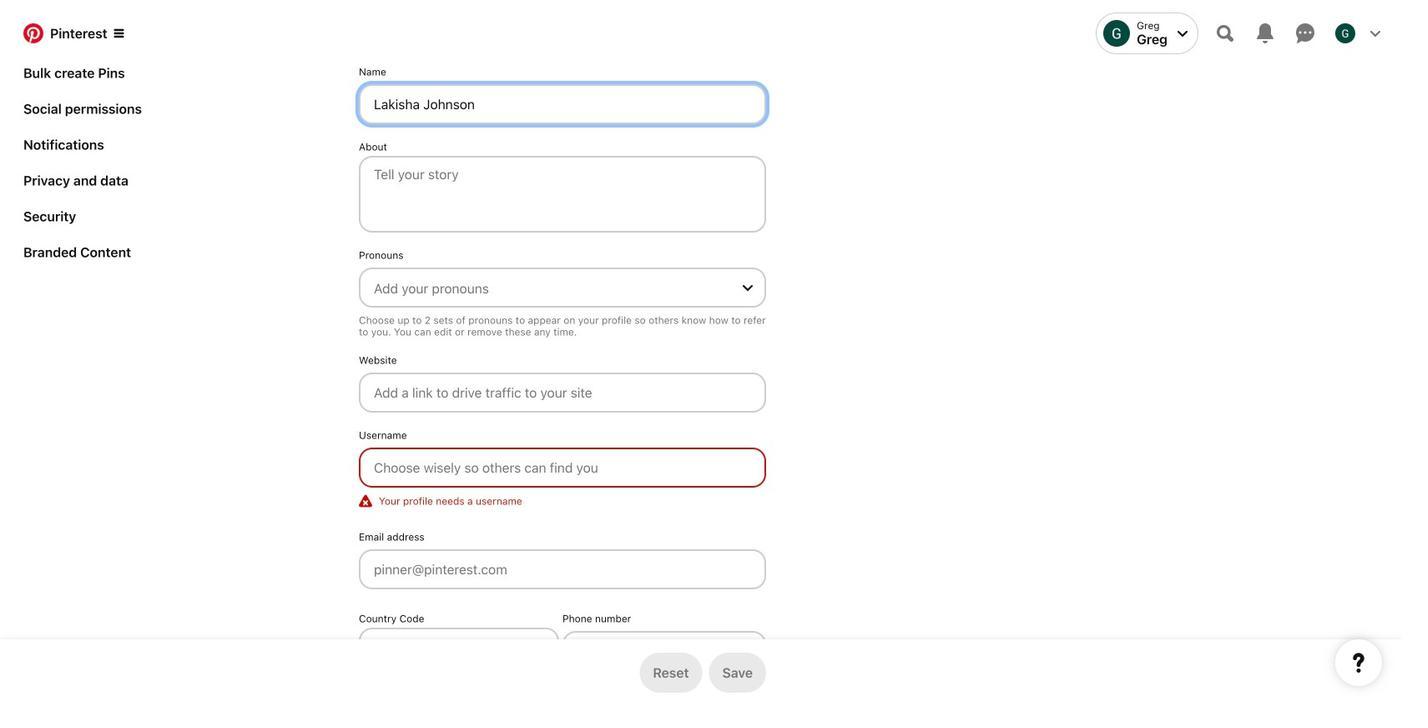 Task type: locate. For each thing, give the bounding box(es) containing it.
None field
[[352, 250, 773, 345]]

pinterest image
[[23, 23, 43, 43]]

Type your name text field
[[359, 84, 766, 124]]

Add your pronouns text field
[[374, 275, 731, 303]]

list
[[17, 0, 184, 274]]

primary navigation header navigation
[[10, 3, 1392, 63]]

dynamic badge dropdown menu button image
[[114, 28, 124, 38]]

greg image
[[1103, 20, 1130, 47]]

Tell your story text field
[[359, 156, 766, 233]]

Choose wisely so others can find you text field
[[359, 448, 766, 488]]

123-356-7890 text field
[[563, 632, 766, 672]]



Task type: describe. For each thing, give the bounding box(es) containing it.
greg image
[[1335, 23, 1355, 43]]

Add a link to drive traffic to your site url field
[[359, 373, 766, 413]]

account switcher arrow icon image
[[1178, 28, 1188, 38]]

pinner@pinterest.com text field
[[359, 550, 766, 590]]



Task type: vqa. For each thing, say whether or not it's contained in the screenshot.
first 20w from the top of the page
no



